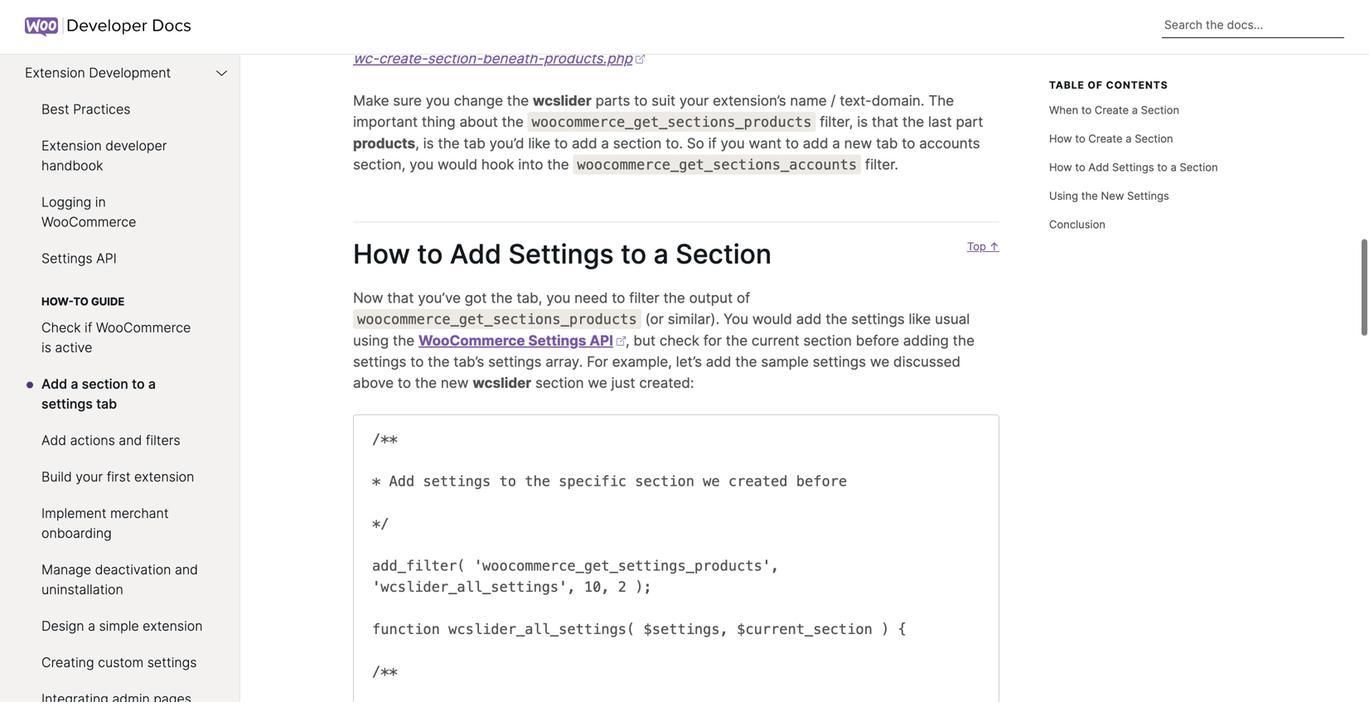 Task type: vqa. For each thing, say whether or not it's contained in the screenshot.
Top ↑
yes



Task type: describe. For each thing, give the bounding box(es) containing it.
settings down woocommerce settings api
[[488, 353, 542, 370]]

creating custom settings
[[41, 655, 197, 671]]

implement
[[41, 505, 107, 522]]

0 vertical spatial wcslider
[[533, 92, 592, 109]]

search search field
[[1162, 12, 1345, 38]]

settings for the rightmost how to add settings to a section link
[[1113, 161, 1155, 174]]

hook
[[482, 156, 515, 173]]

like inside (or similar). you would add the settings like usual using the
[[909, 311, 931, 328]]

to
[[73, 295, 89, 308]]

you up woocommerce_get_sections_accounts filter.
[[721, 135, 745, 152]]

of inside now that you've got the tab, you need to filter the output of woocommerce_get_sections_products
[[737, 290, 751, 307]]

make
[[353, 92, 389, 109]]

section up how to create a section link
[[1142, 103, 1180, 116]]

tab's
[[454, 353, 484, 370]]

settings inside main menu element
[[41, 250, 93, 267]]

0 horizontal spatial wcslider
[[473, 375, 532, 392]]

got
[[465, 290, 487, 307]]

/**
[[372, 431, 398, 447]]

2 horizontal spatial tab
[[876, 135, 898, 152]]

when
[[1050, 103, 1079, 116]]

api inside main menu element
[[96, 250, 117, 267]]

filters
[[146, 432, 180, 449]]

last
[[929, 113, 952, 130]]

using the new settings link
[[1050, 181, 1290, 210]]

a down filter,
[[833, 135, 841, 152]]

check if woocommerce is active
[[41, 320, 191, 356]]

contents
[[1107, 79, 1169, 91]]

a down active
[[71, 376, 78, 392]]

/** * add settings to the specific section we created before */ add_filter( 'woocommerce_get_settings_products', 'wcslider_all_settings', 10, 2 ); function wcslider_all_settings( $settings, $current_section )
[[372, 431, 983, 702]]

usual
[[935, 311, 970, 328]]

section,
[[353, 156, 406, 173]]

wc-create-section-beneath-products.php
[[353, 50, 633, 67]]

manage
[[41, 562, 91, 578]]

you've
[[418, 290, 461, 307]]

domain.
[[872, 92, 925, 109]]

we inside , but check for the current section before adding the settings to the tab's settings array. for example, let's add the sample settings we discussed above to the new
[[870, 353, 890, 370]]

using the new settings
[[1050, 189, 1170, 202]]

1 horizontal spatial tab
[[464, 135, 486, 152]]

first
[[107, 469, 131, 485]]

products
[[353, 135, 415, 152]]

if inside , is the tab you'd like to add a section to. so if you want to add a new tab to accounts section, you would hook into the
[[709, 135, 717, 152]]

implement merchant onboarding link
[[0, 495, 240, 552]]

if inside check if woocommerce is active
[[85, 320, 92, 336]]

tab inside add a section to a settings tab
[[96, 396, 117, 412]]

settings right sample
[[813, 353, 867, 370]]

is inside , is the tab you'd like to add a section to. so if you want to add a new tab to accounts section, you would hook into the
[[423, 135, 434, 152]]

created:
[[640, 375, 694, 392]]

add down parts
[[572, 135, 598, 152]]

design a simple extension
[[41, 618, 203, 634]]

manage deactivation and uninstallation link
[[0, 552, 240, 608]]

when to create a section link
[[1050, 96, 1290, 124]]

woocommerce settings api link
[[419, 332, 626, 349]]

woocommerce_get_sections_accounts
[[577, 156, 857, 173]]

so
[[687, 135, 705, 152]]

section-
[[428, 50, 483, 67]]

1 vertical spatial api
[[590, 332, 613, 349]]

filter.
[[866, 156, 899, 173]]

table of contents
[[1050, 79, 1169, 91]]

discussed
[[894, 353, 961, 370]]

guide
[[91, 295, 125, 308]]

tab,
[[517, 290, 543, 307]]

now
[[353, 290, 383, 307]]

the inside parts to suit your extension's name / text-domain. the important thing about the
[[502, 113, 524, 130]]

actions
[[70, 432, 115, 449]]

would inside , is the tab you'd like to add a section to. so if you want to add a new tab to accounts section, you would hook into the
[[438, 156, 478, 173]]

0 vertical spatial how
[[1050, 132, 1073, 145]]

output
[[690, 290, 733, 307]]

custom
[[98, 655, 144, 671]]

settings inside (or similar). you would add the settings like usual using the
[[852, 311, 905, 328]]

want
[[749, 135, 782, 152]]

a inside the when to create a section link
[[1132, 103, 1139, 116]]

section down how to create a section link
[[1180, 161, 1219, 174]]

settings api link
[[0, 240, 240, 277]]

a up filter
[[654, 238, 669, 270]]

woocommerce_get_sections_products filter, is that the last part products
[[353, 113, 984, 152]]

0 horizontal spatial how to add settings to a section link
[[325, 238, 772, 270]]

'wcslider_all_settings',
[[372, 579, 576, 595]]

design a simple extension link
[[0, 608, 240, 645]]

add inside add a section to a settings tab
[[41, 376, 67, 392]]

);
[[635, 579, 652, 595]]

that inside woocommerce_get_sections_products filter, is that the last part products
[[872, 113, 899, 130]]

add_filter(
[[372, 557, 466, 574]]

the inside woocommerce_get_sections_products filter, is that the last part products
[[903, 113, 925, 130]]

woocommerce_get_sections_products inside now that you've got the tab, you need to filter the output of woocommerce_get_sections_products
[[357, 311, 637, 328]]

2 vertical spatial how
[[353, 238, 410, 270]]

add up build
[[41, 432, 66, 449]]

adding
[[904, 332, 949, 349]]

you up thing
[[426, 92, 450, 109]]

thing
[[422, 113, 456, 130]]

part
[[956, 113, 984, 130]]

creating
[[41, 655, 94, 671]]

add inside (or similar). you would add the settings like usual using the
[[797, 311, 822, 328]]

build your first extension link
[[0, 459, 240, 495]]

manage deactivation and uninstallation
[[41, 562, 198, 598]]

, is the tab you'd like to add a section to. so if you want to add a new tab to accounts section, you would hook into the
[[353, 135, 981, 173]]

array.
[[546, 353, 583, 370]]

a down check if woocommerce is active link
[[148, 376, 156, 392]]

extension developer handbook link
[[0, 128, 240, 184]]

name
[[791, 92, 827, 109]]

how to add settings to a section inside table of contents element
[[1050, 161, 1219, 174]]

but
[[634, 332, 656, 349]]

is inside woocommerce_get_sections_products filter, is that the last part products
[[858, 113, 868, 130]]

a down parts
[[601, 135, 609, 152]]

↑
[[990, 240, 1000, 253]]

$settings,
[[644, 621, 729, 637]]

how to create a section link
[[1050, 124, 1290, 153]]

would inside (or similar). you would add the settings like usual using the
[[753, 311, 793, 328]]

add down filter,
[[803, 135, 829, 152]]

and for actions
[[119, 432, 142, 449]]

woocommerce_get_sections_products inside woocommerce_get_sections_products filter, is that the last part products
[[532, 114, 812, 130]]

text-
[[840, 92, 872, 109]]

we inside /** * add settings to the specific section we created before */ add_filter( 'woocommerce_get_settings_products', 'wcslider_all_settings', 10, 2 ); function wcslider_all_settings( $settings, $current_section )
[[703, 473, 720, 489]]

to.
[[666, 135, 683, 152]]

woocommerce up tab's
[[419, 332, 525, 349]]

beneath-
[[483, 50, 544, 67]]

to inside add a section to a settings tab
[[132, 376, 145, 392]]

developer
[[106, 138, 167, 154]]

a down how to create a section link
[[1171, 161, 1177, 174]]



Task type: locate. For each thing, give the bounding box(es) containing it.
0 vertical spatial ,
[[415, 135, 419, 152]]

section down array.
[[536, 375, 584, 392]]

conclusion link
[[1050, 210, 1290, 239]]

settings for using the new settings link
[[1128, 189, 1170, 202]]

how-
[[41, 295, 73, 308]]

new down filter,
[[845, 135, 873, 152]]

settings up how-
[[41, 250, 93, 267]]

$current_section
[[737, 621, 873, 637]]

how to add settings to a section link
[[1050, 153, 1290, 181], [325, 238, 772, 270]]

2 horizontal spatial we
[[870, 353, 890, 370]]

extension inside extension developer handbook
[[41, 138, 102, 154]]

0 vertical spatial woocommerce_get_sections_products
[[532, 114, 812, 130]]

0 horizontal spatial api
[[96, 250, 117, 267]]

in
[[95, 194, 106, 210]]

table
[[1050, 79, 1085, 91]]

0 vertical spatial extension
[[25, 65, 85, 81]]

how
[[1050, 132, 1073, 145], [1050, 161, 1073, 174], [353, 238, 410, 270]]

how to add settings to a section up 'need' on the top
[[353, 238, 772, 270]]

and inside manage deactivation and uninstallation
[[175, 562, 198, 578]]

settings up actions at the left of page
[[41, 396, 93, 412]]

0 vertical spatial extension
[[134, 469, 194, 485]]

top ↑
[[968, 240, 1000, 253]]

1 horizontal spatial we
[[703, 473, 720, 489]]

1 vertical spatial would
[[753, 311, 793, 328]]

filter,
[[820, 113, 854, 130]]

your right suit
[[680, 92, 709, 109]]

top ↑ link
[[959, 239, 1000, 287]]

0 vertical spatial before
[[856, 332, 900, 349]]

and right deactivation at the bottom
[[175, 562, 198, 578]]

filter
[[630, 290, 660, 307]]

how-to guide link
[[0, 277, 240, 310]]

0 vertical spatial new
[[845, 135, 873, 152]]

section down the when to create a section link
[[1135, 132, 1174, 145]]

uninstallation
[[41, 582, 123, 598]]

1 horizontal spatial api
[[590, 332, 613, 349]]

a down when to create a section
[[1126, 132, 1132, 145]]

extension for extension development
[[25, 65, 85, 81]]

we left discussed
[[870, 353, 890, 370]]

new down tab's
[[441, 375, 469, 392]]

, left but at the top of page
[[626, 332, 630, 349]]

extension's
[[713, 92, 787, 109]]

important
[[353, 113, 418, 130]]

add up current
[[797, 311, 822, 328]]

best practices
[[41, 101, 131, 117]]

a inside how to create a section link
[[1126, 132, 1132, 145]]

let's
[[676, 353, 702, 370]]

, for is
[[415, 135, 419, 152]]

1 vertical spatial and
[[175, 562, 198, 578]]

add down for
[[706, 353, 732, 370]]

that down domain.
[[872, 113, 899, 130]]

of up you
[[737, 290, 751, 307]]

now that you've got the tab, you need to filter the output of woocommerce_get_sections_products
[[353, 290, 751, 328]]

1 vertical spatial how
[[1050, 161, 1073, 174]]

settings up 'adding'
[[852, 311, 905, 328]]

extension up the best
[[25, 65, 85, 81]]

woocommerce_get_sections_products up to.
[[532, 114, 812, 130]]

, for but
[[626, 332, 630, 349]]

and for deactivation
[[175, 562, 198, 578]]

extension down filters
[[134, 469, 194, 485]]

None search field
[[1162, 12, 1345, 38]]

of right table
[[1088, 79, 1104, 91]]

would left hook
[[438, 156, 478, 173]]

0 horizontal spatial and
[[119, 432, 142, 449]]

when to create a section
[[1050, 103, 1180, 116]]

sample
[[761, 353, 809, 370]]

1 horizontal spatial ,
[[626, 332, 630, 349]]

woocommerce inside check if woocommerce is active
[[96, 320, 191, 336]]

section down parts to suit your extension's name / text-domain. the important thing about the
[[613, 135, 662, 152]]

0 vertical spatial like
[[528, 135, 551, 152]]

1 horizontal spatial how to add settings to a section
[[1050, 161, 1219, 174]]

add actions and filters link
[[0, 422, 240, 459]]

add inside , but check for the current section before adding the settings to the tab's settings array. for example, let's add the sample settings we discussed above to the new
[[706, 353, 732, 370]]

how up using
[[1050, 161, 1073, 174]]

0 vertical spatial that
[[872, 113, 899, 130]]

2 vertical spatial is
[[41, 340, 51, 356]]

section inside add a section to a settings tab
[[82, 376, 128, 392]]

design
[[41, 618, 84, 634]]

, down "important"
[[415, 135, 419, 152]]

handbook
[[41, 158, 103, 174]]

is down thing
[[423, 135, 434, 152]]

1 horizontal spatial would
[[753, 311, 793, 328]]

woocommerce down how-to guide link
[[96, 320, 191, 336]]

1 horizontal spatial is
[[423, 135, 434, 152]]

0 vertical spatial your
[[680, 92, 709, 109]]

is down check
[[41, 340, 51, 356]]

add
[[1089, 161, 1110, 174], [450, 238, 502, 270], [41, 376, 67, 392], [41, 432, 66, 449], [389, 473, 415, 489]]

/
[[831, 92, 836, 109]]

a inside design a simple extension link
[[88, 618, 95, 634]]

before inside /** * add settings to the specific section we created before */ add_filter( 'woocommerce_get_settings_products', 'wcslider_all_settings', 10, 2 ); function wcslider_all_settings( $settings, $current_section )
[[797, 473, 848, 489]]

how to add settings to a section link up tab,
[[325, 238, 772, 270]]

that right now
[[387, 290, 414, 307]]

into
[[518, 156, 544, 173]]

settings up conclusion 'link'
[[1128, 189, 1170, 202]]

of
[[1088, 79, 1104, 91], [737, 290, 751, 307]]

0 horizontal spatial would
[[438, 156, 478, 173]]

2 horizontal spatial is
[[858, 113, 868, 130]]

create for how
[[1089, 132, 1123, 145]]

products.php
[[544, 50, 633, 67]]

tab up filter.
[[876, 135, 898, 152]]

1 vertical spatial your
[[76, 469, 103, 485]]

settings
[[852, 311, 905, 328], [353, 353, 407, 370], [488, 353, 542, 370], [813, 353, 867, 370], [41, 396, 93, 412], [423, 473, 491, 489], [147, 655, 197, 671]]

2 vertical spatial we
[[703, 473, 720, 489]]

how up now
[[353, 238, 410, 270]]

extension for extension developer handbook
[[41, 138, 102, 154]]

0 vertical spatial is
[[858, 113, 868, 130]]

woocommerce settings api
[[419, 332, 613, 349]]

1 vertical spatial of
[[737, 290, 751, 307]]

woocommerce_get_sections_products up woocommerce settings api
[[357, 311, 637, 328]]

to inside parts to suit your extension's name / text-domain. the important thing about the
[[634, 92, 648, 109]]

1 vertical spatial new
[[441, 375, 469, 392]]

0 vertical spatial we
[[870, 353, 890, 370]]

is inside check if woocommerce is active
[[41, 340, 51, 356]]

1 vertical spatial that
[[387, 290, 414, 307]]

a left simple
[[88, 618, 95, 634]]

1 vertical spatial woocommerce_get_sections_products
[[357, 311, 637, 328]]

0 vertical spatial how to add settings to a section link
[[1050, 153, 1290, 181]]

best
[[41, 101, 69, 117]]

add inside table of contents element
[[1089, 161, 1110, 174]]

settings right custom
[[147, 655, 197, 671]]

wcslider_all_settings(
[[449, 621, 635, 637]]

we down for
[[588, 375, 608, 392]]

before inside , but check for the current section before adding the settings to the tab's settings array. for example, let's add the sample settings we discussed above to the new
[[856, 332, 900, 349]]

1 vertical spatial before
[[797, 473, 848, 489]]

0 horizontal spatial that
[[387, 290, 414, 307]]

0 horizontal spatial tab
[[96, 396, 117, 412]]

implement merchant onboarding
[[41, 505, 169, 541]]

woocommerce inside logging in woocommerce link
[[41, 214, 136, 230]]

0 horizontal spatial like
[[528, 135, 551, 152]]

section up output
[[676, 238, 772, 270]]

settings right '*'
[[423, 473, 491, 489]]

a
[[1132, 103, 1139, 116], [1126, 132, 1132, 145], [601, 135, 609, 152], [833, 135, 841, 152], [1171, 161, 1177, 174], [654, 238, 669, 270], [71, 376, 78, 392], [148, 376, 156, 392], [88, 618, 95, 634]]

1 vertical spatial we
[[588, 375, 608, 392]]

0 horizontal spatial we
[[588, 375, 608, 392]]

0 vertical spatial if
[[709, 135, 717, 152]]

10,
[[584, 579, 610, 595]]

1 horizontal spatial and
[[175, 562, 198, 578]]

check
[[660, 332, 700, 349]]

create-
[[379, 50, 428, 67]]

1 vertical spatial extension
[[41, 138, 102, 154]]

extension for design a simple extension
[[143, 618, 203, 634]]

add actions and filters
[[41, 432, 180, 449]]

table of contents element
[[1050, 79, 1290, 239]]

your inside main menu element
[[76, 469, 103, 485]]

2
[[618, 579, 627, 595]]

like up 'adding'
[[909, 311, 931, 328]]

like up into
[[528, 135, 551, 152]]

you'd
[[490, 135, 524, 152]]

0 vertical spatial create
[[1095, 103, 1129, 116]]

build your first extension
[[41, 469, 194, 485]]

1 horizontal spatial how to add settings to a section link
[[1050, 153, 1290, 181]]

logging in woocommerce link
[[0, 184, 240, 240]]

1 vertical spatial extension
[[143, 618, 203, 634]]

1 horizontal spatial of
[[1088, 79, 1104, 91]]

function
[[372, 621, 440, 637]]

and left filters
[[119, 432, 142, 449]]

the inside using the new settings link
[[1082, 189, 1099, 202]]

the
[[507, 92, 529, 109], [502, 113, 524, 130], [903, 113, 925, 130], [438, 135, 460, 152], [547, 156, 569, 173], [1082, 189, 1099, 202], [491, 290, 513, 307], [664, 290, 686, 307], [826, 311, 848, 328], [393, 332, 415, 349], [726, 332, 748, 349], [953, 332, 975, 349], [428, 353, 450, 370], [736, 353, 757, 370], [415, 375, 437, 392], [525, 473, 551, 489]]

extension right simple
[[143, 618, 203, 634]]

how down when
[[1050, 132, 1073, 145]]

to
[[634, 92, 648, 109], [1082, 103, 1092, 116], [1076, 132, 1086, 145], [555, 135, 568, 152], [786, 135, 799, 152], [902, 135, 916, 152], [1076, 161, 1086, 174], [1158, 161, 1168, 174], [417, 238, 443, 270], [621, 238, 647, 270], [612, 290, 626, 307], [411, 353, 424, 370], [398, 375, 411, 392], [132, 376, 145, 392], [500, 473, 517, 489]]

section inside , is the tab you'd like to add a section to. so if you want to add a new tab to accounts section, you would hook into the
[[613, 135, 662, 152]]

merchant
[[110, 505, 169, 522]]

0 horizontal spatial new
[[441, 375, 469, 392]]

section right specific
[[635, 473, 695, 489]]

extension developer handbook
[[41, 138, 167, 174]]

1 horizontal spatial wcslider
[[533, 92, 592, 109]]

the inside /** * add settings to the specific section we created before */ add_filter( 'woocommerce_get_settings_products', 'wcslider_all_settings', 10, 2 ); function wcslider_all_settings( $settings, $current_section )
[[525, 473, 551, 489]]

0 horizontal spatial ,
[[415, 135, 419, 152]]

like inside , is the tab you'd like to add a section to. so if you want to add a new tab to accounts section, you would hook into the
[[528, 135, 551, 152]]

and
[[119, 432, 142, 449], [175, 562, 198, 578]]

1 horizontal spatial before
[[856, 332, 900, 349]]

you right tab,
[[547, 290, 571, 307]]

section inside , but check for the current section before adding the settings to the tab's settings array. for example, let's add the sample settings we discussed above to the new
[[804, 332, 852, 349]]

tab down about
[[464, 135, 486, 152]]

api up for
[[590, 332, 613, 349]]

0 vertical spatial and
[[119, 432, 142, 449]]

0 horizontal spatial how to add settings to a section
[[353, 238, 772, 270]]

we left created
[[703, 473, 720, 489]]

make sure you change the wcslider
[[353, 92, 592, 109]]

,
[[415, 135, 419, 152], [626, 332, 630, 349]]

, inside , but check for the current section before adding the settings to the tab's settings array. for example, let's add the sample settings we discussed above to the new
[[626, 332, 630, 349]]

your left first
[[76, 469, 103, 485]]

wc-
[[353, 50, 379, 67]]

that inside now that you've got the tab, you need to filter the output of woocommerce_get_sections_products
[[387, 290, 414, 307]]

woocommerce for in
[[41, 214, 136, 230]]

1 horizontal spatial if
[[709, 135, 717, 152]]

wcslider down products.php at the left of the page
[[533, 92, 592, 109]]

add inside /** * add settings to the specific section we created before */ add_filter( 'woocommerce_get_settings_products', 'wcslider_all_settings', 10, 2 ); function wcslider_all_settings( $settings, $current_section )
[[389, 473, 415, 489]]

0 vertical spatial would
[[438, 156, 478, 173]]

just
[[612, 375, 636, 392]]

api up how-to guide link
[[96, 250, 117, 267]]

settings inside add a section to a settings tab
[[41, 396, 93, 412]]

if up active
[[85, 320, 92, 336]]

to inside now that you've got the tab, you need to filter the output of woocommerce_get_sections_products
[[612, 290, 626, 307]]

woocommerce for if
[[96, 320, 191, 336]]

add right '*'
[[389, 473, 415, 489]]

wc-create-section-beneath-products.php link
[[353, 50, 645, 67]]

your
[[680, 92, 709, 109], [76, 469, 103, 485]]

your inside parts to suit your extension's name / text-domain. the important thing about the
[[680, 92, 709, 109]]

extension
[[134, 469, 194, 485], [143, 618, 203, 634]]

before left 'adding'
[[856, 332, 900, 349]]

parts to suit your extension's name / text-domain. the important thing about the
[[353, 92, 955, 130]]

1 vertical spatial ,
[[626, 332, 630, 349]]

0 horizontal spatial before
[[797, 473, 848, 489]]

0 horizontal spatial of
[[737, 290, 751, 307]]

add up "using the new settings"
[[1089, 161, 1110, 174]]

the
[[929, 92, 955, 109]]

need
[[575, 290, 608, 307]]

section inside /** * add settings to the specific section we created before */ add_filter( 'woocommerce_get_settings_products', 'wcslider_all_settings', 10, 2 ); function wcslider_all_settings( $settings, $current_section )
[[635, 473, 695, 489]]

onboarding
[[41, 525, 112, 541]]

0 vertical spatial api
[[96, 250, 117, 267]]

new
[[845, 135, 873, 152], [441, 375, 469, 392]]

1 vertical spatial how to add settings to a section
[[353, 238, 772, 270]]

settings api
[[41, 250, 117, 267]]

tab up add actions and filters
[[96, 396, 117, 412]]

would up current
[[753, 311, 793, 328]]

, inside , is the tab you'd like to add a section to. so if you want to add a new tab to accounts section, you would hook into the
[[415, 135, 419, 152]]

1 horizontal spatial your
[[680, 92, 709, 109]]

1 vertical spatial is
[[423, 135, 434, 152]]

specific
[[559, 473, 627, 489]]

1 vertical spatial if
[[85, 320, 92, 336]]

1 horizontal spatial like
[[909, 311, 931, 328]]

section up sample
[[804, 332, 852, 349]]

how to create a section
[[1050, 132, 1174, 145]]

1 horizontal spatial new
[[845, 135, 873, 152]]

woocommerce down in
[[41, 214, 136, 230]]

section down check if woocommerce is active
[[82, 376, 128, 392]]

create for when
[[1095, 103, 1129, 116]]

add down active
[[41, 376, 67, 392]]

change
[[454, 92, 503, 109]]

a down contents
[[1132, 103, 1139, 116]]

0 horizontal spatial if
[[85, 320, 92, 336]]

1 vertical spatial like
[[909, 311, 931, 328]]

0 horizontal spatial is
[[41, 340, 51, 356]]

extension up handbook
[[41, 138, 102, 154]]

that
[[872, 113, 899, 130], [387, 290, 414, 307]]

is down text-
[[858, 113, 868, 130]]

add up got
[[450, 238, 502, 270]]

settings up array.
[[529, 332, 587, 349]]

build
[[41, 469, 72, 485]]

settings up above
[[353, 353, 407, 370]]

logging in woocommerce
[[41, 194, 136, 230]]

extension for build your first extension
[[134, 469, 194, 485]]

create down when to create a section
[[1089, 132, 1123, 145]]

1 horizontal spatial that
[[872, 113, 899, 130]]

main menu element
[[0, 55, 240, 702]]

0 vertical spatial how to add settings to a section
[[1050, 161, 1219, 174]]

if right so
[[709, 135, 717, 152]]

extension inside extension development link
[[25, 65, 85, 81]]

wcslider down tab's
[[473, 375, 532, 392]]

you inside now that you've got the tab, you need to filter the output of woocommerce_get_sections_products
[[547, 290, 571, 307]]

how-to guide
[[41, 295, 125, 308]]

settings up the new
[[1113, 161, 1155, 174]]

best practices link
[[0, 91, 240, 128]]

wcslider section we just created:
[[473, 375, 694, 392]]

0 vertical spatial of
[[1088, 79, 1104, 91]]

settings inside /** * add settings to the specific section we created before */ add_filter( 'woocommerce_get_settings_products', 'wcslider_all_settings', 10, 2 ); function wcslider_all_settings( $settings, $current_section )
[[423, 473, 491, 489]]

settings for leftmost how to add settings to a section link
[[509, 238, 614, 270]]

conclusion
[[1050, 218, 1106, 231]]

new inside , is the tab you'd like to add a section to. so if you want to add a new tab to accounts section, you would hook into the
[[845, 135, 873, 152]]

how to add settings to a section up the new
[[1050, 161, 1219, 174]]

settings up 'need' on the top
[[509, 238, 614, 270]]

0 horizontal spatial your
[[76, 469, 103, 485]]

1 vertical spatial wcslider
[[473, 375, 532, 392]]

to inside /** * add settings to the specific section we created before */ add_filter( 'woocommerce_get_settings_products', 'wcslider_all_settings', 10, 2 ); function wcslider_all_settings( $settings, $current_section )
[[500, 473, 517, 489]]

1 vertical spatial create
[[1089, 132, 1123, 145]]

new inside , but check for the current section before adding the settings to the tab's settings array. for example, let's add the sample settings we discussed above to the new
[[441, 375, 469, 392]]

create down "table of contents"
[[1095, 103, 1129, 116]]

add a section to a settings tab
[[41, 376, 156, 412]]

for
[[704, 332, 722, 349]]

development
[[89, 65, 171, 81]]

how to add settings to a section link up conclusion 'link'
[[1050, 153, 1290, 181]]

extension development
[[25, 65, 171, 81]]

(or similar). you would add the settings like usual using the
[[353, 311, 970, 349]]

before right created
[[797, 473, 848, 489]]

1 vertical spatial how to add settings to a section link
[[325, 238, 772, 270]]

using
[[1050, 189, 1079, 202]]

you right 'section,'
[[410, 156, 434, 173]]

if
[[709, 135, 717, 152], [85, 320, 92, 336]]



